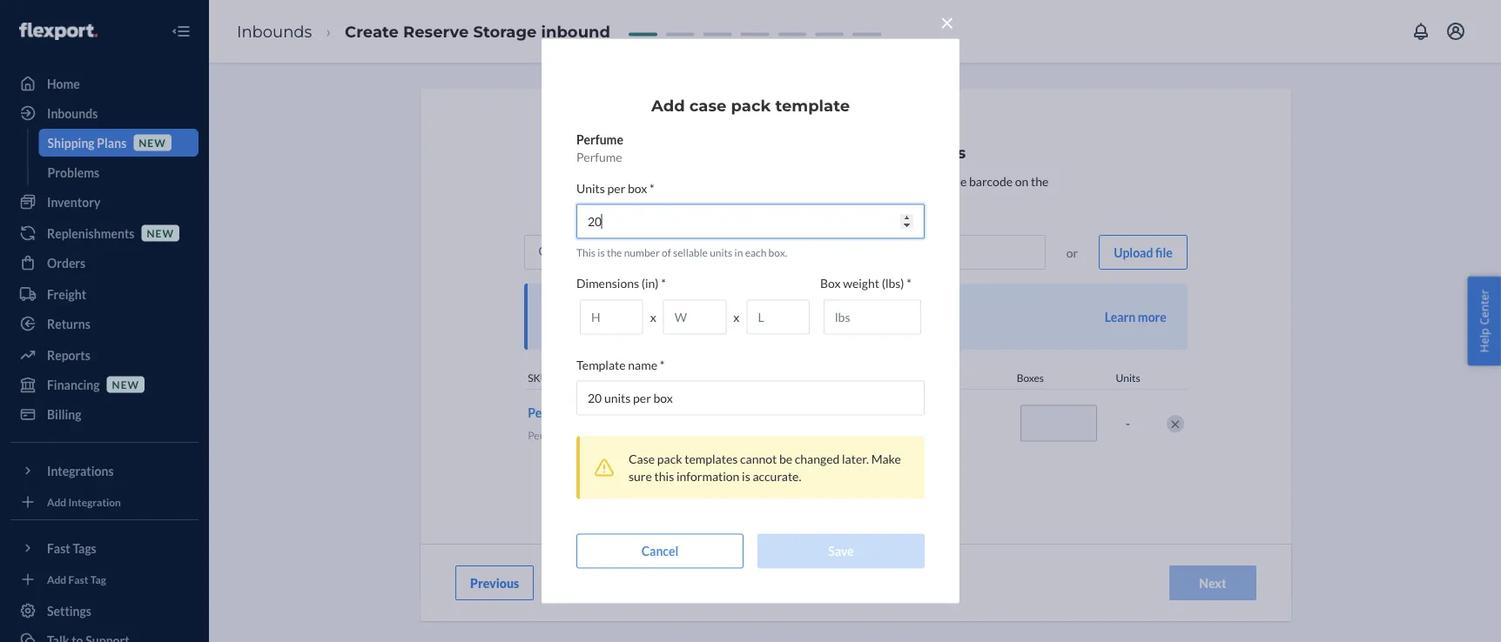 Task type: locate. For each thing, give the bounding box(es) containing it.
H number field
[[580, 300, 643, 335]]

or down products
[[891, 174, 903, 188]]

template down the sellable
[[665, 301, 714, 316]]

is right this
[[598, 247, 605, 259]]

learn more down upload
[[1105, 310, 1166, 324]]

0 vertical spatial learn more
[[875, 191, 937, 206]]

storage
[[473, 22, 537, 41]]

0 vertical spatial information
[[825, 174, 889, 188]]

fast
[[68, 573, 88, 586]]

* right box
[[649, 181, 654, 196]]

case
[[689, 96, 726, 115], [610, 301, 634, 316], [811, 418, 835, 433]]

next button
[[1169, 566, 1256, 601]]

0 horizontal spatial more
[[908, 191, 937, 206]]

1 vertical spatial each
[[735, 301, 761, 316]]

or inside case packs must have product information or a scannable barcode on the outside of the box.
[[891, 174, 903, 188]]

1 vertical spatial case
[[610, 301, 634, 316]]

x
[[650, 310, 656, 325], [733, 310, 740, 325]]

0 horizontal spatial the
[[607, 247, 622, 259]]

1 horizontal spatial case
[[689, 96, 726, 115]]

information down templates
[[676, 469, 740, 484]]

add fast tag
[[47, 573, 106, 586]]

1 vertical spatial for
[[720, 320, 735, 335]]

1 vertical spatial this
[[654, 469, 674, 484]]

returns
[[47, 316, 90, 331]]

2 horizontal spatial template
[[865, 418, 915, 433]]

2 vertical spatial template
[[865, 418, 915, 433]]

new right plans
[[139, 136, 166, 149]]

0 vertical spatial learn
[[875, 191, 906, 206]]

0 vertical spatial each
[[745, 247, 766, 259]]

1 vertical spatial inbounds
[[47, 106, 98, 121]]

problems link
[[39, 158, 199, 186]]

0 vertical spatial template
[[775, 96, 850, 115]]

1 vertical spatial learn more button
[[1105, 308, 1166, 326]]

for
[[716, 301, 733, 316], [720, 320, 735, 335]]

new
[[139, 136, 166, 149], [147, 227, 174, 239], [112, 378, 139, 391]]

1 vertical spatial the
[[830, 191, 848, 206]]

0 horizontal spatial template
[[665, 301, 714, 316]]

1 horizontal spatial learn more
[[1105, 310, 1166, 324]]

each inside add a case pack template for each product. we'll save this information for future inbounds.
[[735, 301, 761, 316]]

1 horizontal spatial x
[[733, 310, 740, 325]]

Number of boxes number field
[[1020, 405, 1097, 442]]

the
[[1031, 174, 1049, 188], [830, 191, 848, 206], [607, 247, 622, 259]]

* right (lbs) at the right top
[[907, 276, 911, 291]]

information down (in)
[[654, 320, 717, 335]]

1 vertical spatial is
[[742, 469, 750, 484]]

1 horizontal spatial or
[[1066, 245, 1078, 260]]

0 vertical spatial new
[[139, 136, 166, 149]]

1 horizontal spatial case
[[663, 174, 689, 188]]

0 vertical spatial case
[[663, 174, 689, 188]]

this right save
[[632, 320, 652, 335]]

add case pack template
[[651, 96, 850, 115]]

units
[[576, 181, 605, 196], [1116, 372, 1140, 384]]

template
[[775, 96, 850, 115], [665, 301, 714, 316], [865, 418, 915, 433]]

case inside case packs must have product information or a scannable barcode on the outside of the box.
[[663, 174, 689, 188]]

2 horizontal spatial case
[[811, 418, 835, 433]]

row
[[524, 389, 1187, 457]]

flexport logo image
[[19, 23, 97, 40]]

case for +
[[811, 418, 835, 433]]

for left l number field
[[716, 301, 733, 316]]

inbounds link
[[237, 22, 312, 41], [10, 99, 199, 127]]

more
[[908, 191, 937, 206], [1138, 310, 1166, 324]]

1 x from the left
[[650, 310, 656, 325]]

x down (in)
[[650, 310, 656, 325]]

upload file
[[1114, 245, 1173, 260]]

dimensions (in) *
[[576, 276, 666, 291]]

of
[[817, 191, 828, 206], [662, 247, 671, 259]]

template inside add a case pack template for each product. we'll save this information for future inbounds.
[[665, 301, 714, 316]]

1 vertical spatial of
[[662, 247, 671, 259]]

inbounds
[[237, 22, 312, 41], [47, 106, 98, 121]]

orders
[[47, 256, 86, 270]]

new up orders link
[[147, 227, 174, 239]]

learn down upload
[[1105, 310, 1135, 324]]

more for the rightmost learn more button
[[1138, 310, 1166, 324]]

2 x from the left
[[733, 310, 740, 325]]

0 vertical spatial or
[[891, 174, 903, 188]]

new for replenishments
[[147, 227, 174, 239]]

pack up later.
[[837, 418, 863, 433]]

0 vertical spatial of
[[817, 191, 828, 206]]

of down product at the top right of page
[[817, 191, 828, 206]]

add inside × document
[[651, 96, 685, 115]]

search image
[[539, 246, 551, 259]]

create reserve storage inbound
[[345, 22, 610, 41]]

0 horizontal spatial is
[[598, 247, 605, 259]]

or left upload
[[1066, 245, 1078, 260]]

0 horizontal spatial a
[[601, 301, 608, 316]]

1 vertical spatial inbounds link
[[10, 99, 199, 127]]

0 horizontal spatial units
[[576, 181, 605, 196]]

for left future
[[720, 320, 735, 335]]

the left number
[[607, 247, 622, 259]]

0 horizontal spatial inbounds
[[47, 106, 98, 121]]

add for add case-packed products
[[746, 143, 779, 162]]

future
[[738, 320, 771, 335]]

information inside case pack templates cannot be changed later. make sure this information is accurate.
[[676, 469, 740, 484]]

0 vertical spatial box.
[[850, 191, 872, 206]]

units for units
[[1116, 372, 1140, 384]]

information
[[825, 174, 889, 188], [654, 320, 717, 335], [676, 469, 740, 484]]

2 vertical spatial case
[[811, 418, 835, 433]]

learn more down scannable
[[875, 191, 937, 206]]

is down cannot on the bottom of page
[[742, 469, 750, 484]]

1 horizontal spatial more
[[1138, 310, 1166, 324]]

0 horizontal spatial case
[[610, 301, 634, 316]]

units left "per"
[[576, 181, 605, 196]]

units up the - in the right bottom of the page
[[1116, 372, 1140, 384]]

case inside add a case pack template for each product. we'll save this information for future inbounds.
[[610, 301, 634, 316]]

barcode
[[969, 174, 1013, 188]]

units inside × document
[[576, 181, 605, 196]]

help
[[1476, 328, 1492, 353]]

each
[[745, 247, 766, 259], [735, 301, 761, 316]]

* right name
[[660, 358, 665, 373]]

0 horizontal spatial learn more
[[875, 191, 937, 206]]

more down scannable
[[908, 191, 937, 206]]

1 horizontal spatial template
[[775, 96, 850, 115]]

1 horizontal spatial the
[[830, 191, 848, 206]]

or
[[891, 174, 903, 188], [1066, 245, 1078, 260]]

none text field inside × document
[[576, 381, 925, 416]]

0 vertical spatial learn more button
[[875, 190, 937, 207]]

later.
[[842, 452, 869, 467]]

1 horizontal spatial a
[[905, 174, 911, 188]]

(in)
[[641, 276, 659, 291]]

cancel button
[[576, 534, 744, 569]]

template name *
[[576, 358, 665, 373]]

learn more button down upload
[[1105, 308, 1166, 326]]

1 vertical spatial more
[[1138, 310, 1166, 324]]

1 vertical spatial a
[[601, 301, 608, 316]]

row containing perfume
[[524, 389, 1187, 457]]

box. down "packed"
[[850, 191, 872, 206]]

we'll
[[577, 320, 604, 335]]

0 vertical spatial is
[[598, 247, 605, 259]]

replenishments
[[47, 226, 134, 241]]

box. inside case packs must have product information or a scannable barcode on the outside of the box.
[[850, 191, 872, 206]]

1 horizontal spatial box.
[[850, 191, 872, 206]]

add fast tag link
[[10, 569, 199, 590]]

1 vertical spatial template
[[665, 301, 714, 316]]

pack down (in)
[[637, 301, 662, 316]]

2 horizontal spatial the
[[1031, 174, 1049, 188]]

learn more button
[[875, 190, 937, 207], [1105, 308, 1166, 326]]

× document
[[542, 4, 959, 604]]

0 horizontal spatial this
[[632, 320, 652, 335]]

2 vertical spatial new
[[112, 378, 139, 391]]

template inside × document
[[775, 96, 850, 115]]

pack left templates
[[657, 452, 682, 467]]

template up "make"
[[865, 418, 915, 433]]

1 horizontal spatial inbounds link
[[237, 22, 312, 41]]

breadcrumbs navigation
[[223, 6, 624, 57]]

perfume inside the perfume perfume
[[576, 150, 622, 164]]

of left the sellable
[[662, 247, 671, 259]]

this
[[576, 247, 596, 259]]

0 vertical spatial units
[[576, 181, 605, 196]]

cancel
[[641, 544, 679, 559]]

packs
[[692, 174, 722, 188]]

per
[[607, 181, 625, 196]]

learn down "packed"
[[875, 191, 906, 206]]

2 vertical spatial the
[[607, 247, 622, 259]]

0 horizontal spatial case
[[629, 452, 655, 467]]

case up "packs"
[[689, 96, 726, 115]]

product
[[781, 174, 823, 188]]

box. right in
[[768, 247, 787, 259]]

perfume
[[576, 132, 623, 147], [576, 150, 622, 164], [528, 405, 575, 420], [528, 429, 567, 442]]

a up save
[[601, 301, 608, 316]]

None number field
[[576, 204, 925, 239]]

* right (in)
[[661, 276, 666, 291]]

0 vertical spatial more
[[908, 191, 937, 206]]

x left l number field
[[733, 310, 740, 325]]

1 horizontal spatial learn
[[1105, 310, 1135, 324]]

case up sure
[[629, 452, 655, 467]]

None text field
[[576, 381, 925, 416]]

0 vertical spatial this
[[632, 320, 652, 335]]

inbounds link inside breadcrumbs navigation
[[237, 22, 312, 41]]

1 horizontal spatial is
[[742, 469, 750, 484]]

1 vertical spatial units
[[1116, 372, 1140, 384]]

+
[[776, 418, 784, 433]]

none number field inside × document
[[576, 204, 925, 239]]

must
[[724, 174, 751, 188]]

add inside add a case pack template for each product. we'll save this information for future inbounds.
[[577, 301, 599, 316]]

1 vertical spatial new
[[147, 227, 174, 239]]

outside
[[775, 191, 815, 206]]

1 horizontal spatial of
[[817, 191, 828, 206]]

1 vertical spatial case
[[629, 452, 655, 467]]

settings link
[[10, 597, 199, 625]]

0 horizontal spatial box.
[[768, 247, 787, 259]]

0 horizontal spatial x
[[650, 310, 656, 325]]

0 vertical spatial inbounds
[[237, 22, 312, 41]]

1 horizontal spatial this
[[654, 469, 674, 484]]

1 vertical spatial learn more
[[1105, 310, 1166, 324]]

0 vertical spatial inbounds link
[[237, 22, 312, 41]]

a left scannable
[[905, 174, 911, 188]]

add case-packed products
[[746, 143, 966, 162]]

each up future
[[735, 301, 761, 316]]

each right in
[[745, 247, 766, 259]]

1 horizontal spatial inbounds
[[237, 22, 312, 41]]

more down upload file button in the right of the page
[[1138, 310, 1166, 324]]

information down "packed"
[[825, 174, 889, 188]]

information inside add a case pack template for each product. we'll save this information for future inbounds.
[[654, 320, 717, 335]]

1 vertical spatial learn
[[1105, 310, 1135, 324]]

0 horizontal spatial inbounds link
[[10, 99, 199, 127]]

learn more button down scannable
[[875, 190, 937, 207]]

save
[[606, 320, 630, 335]]

*
[[649, 181, 654, 196], [661, 276, 666, 291], [907, 276, 911, 291], [660, 358, 665, 373]]

plans
[[97, 135, 126, 150]]

units
[[710, 247, 732, 259]]

case left "packs"
[[663, 174, 689, 188]]

template up case-
[[775, 96, 850, 115]]

close navigation image
[[171, 21, 192, 42]]

case up the changed
[[811, 418, 835, 433]]

pack
[[731, 96, 771, 115], [637, 301, 662, 316], [837, 418, 863, 433], [657, 452, 682, 467]]

box.
[[850, 191, 872, 206], [768, 247, 787, 259]]

0 vertical spatial a
[[905, 174, 911, 188]]

2 vertical spatial information
[[676, 469, 740, 484]]

1 horizontal spatial units
[[1116, 372, 1140, 384]]

is
[[598, 247, 605, 259], [742, 469, 750, 484]]

new down reports link
[[112, 378, 139, 391]]

this
[[632, 320, 652, 335], [654, 469, 674, 484]]

packing details
[[777, 372, 845, 384]]

add
[[651, 96, 685, 115], [746, 143, 779, 162], [577, 301, 599, 316], [786, 418, 808, 433], [47, 496, 66, 508], [47, 573, 66, 586]]

the right 'outside' at the right of the page
[[830, 191, 848, 206]]

0 vertical spatial for
[[716, 301, 733, 316]]

case-
[[784, 143, 827, 162]]

(lbs)
[[882, 276, 904, 291]]

0 vertical spatial the
[[1031, 174, 1049, 188]]

inbounds inside inbounds link
[[47, 106, 98, 121]]

upload file button
[[1099, 235, 1187, 270]]

this right sure
[[654, 469, 674, 484]]

add for add a case pack template for each product. we'll save this information for future inbounds.
[[577, 301, 599, 316]]

packing
[[777, 372, 813, 384]]

0 vertical spatial case
[[689, 96, 726, 115]]

new for financing
[[112, 378, 139, 391]]

sure
[[629, 469, 652, 484]]

template inside + add case pack template link
[[865, 418, 915, 433]]

number
[[624, 247, 660, 259]]

help center
[[1476, 290, 1492, 353]]

1 vertical spatial information
[[654, 320, 717, 335]]

the right on
[[1031, 174, 1049, 188]]

0 horizontal spatial of
[[662, 247, 671, 259]]

+ add case pack template link
[[776, 417, 999, 434]]

1 vertical spatial box.
[[768, 247, 787, 259]]

learn
[[875, 191, 906, 206], [1105, 310, 1135, 324]]

1 vertical spatial or
[[1066, 245, 1078, 260]]

case up save
[[610, 301, 634, 316]]

add for add case pack template
[[651, 96, 685, 115]]

case inside case pack templates cannot be changed later. make sure this information is accurate.
[[629, 452, 655, 467]]

product.
[[763, 301, 809, 316]]

the inside × document
[[607, 247, 622, 259]]

more for learn more button to the left
[[908, 191, 937, 206]]

0 horizontal spatial or
[[891, 174, 903, 188]]



Task type: describe. For each thing, give the bounding box(es) containing it.
of inside case packs must have product information or a scannable barcode on the outside of the box.
[[817, 191, 828, 206]]

case inside × document
[[689, 96, 726, 115]]

create
[[345, 22, 399, 41]]

learn more for learn more button to the left
[[875, 191, 937, 206]]

templates
[[685, 452, 738, 467]]

L number field
[[746, 300, 810, 335]]

previous
[[470, 576, 519, 591]]

-
[[1126, 416, 1130, 431]]

inbounds inside breadcrumbs navigation
[[237, 22, 312, 41]]

billing link
[[10, 401, 199, 428]]

pack inside case pack templates cannot be changed later. make sure this information is accurate.
[[657, 452, 682, 467]]

template for + add case pack template
[[865, 418, 915, 433]]

this inside case pack templates cannot be changed later. make sure this information is accurate.
[[654, 469, 674, 484]]

be
[[779, 452, 792, 467]]

changed
[[795, 452, 840, 467]]

box
[[820, 276, 841, 291]]

a inside add a case pack template for each product. we'll save this information for future inbounds.
[[601, 301, 608, 316]]

tag
[[90, 573, 106, 586]]

pack inside add a case pack template for each product. we'll save this information for future inbounds.
[[637, 301, 662, 316]]

inventory link
[[10, 188, 199, 216]]

sellable
[[673, 247, 708, 259]]

1 horizontal spatial learn more button
[[1105, 308, 1166, 326]]

0 horizontal spatial learn more button
[[875, 190, 937, 207]]

template for add a case pack template for each product. we'll save this information for future inbounds.
[[665, 301, 714, 316]]

each inside × document
[[745, 247, 766, 259]]

0 horizontal spatial learn
[[875, 191, 906, 206]]

add integration link
[[10, 492, 199, 513]]

box. inside × document
[[768, 247, 787, 259]]

help center button
[[1467, 277, 1501, 366]]

inbound
[[541, 22, 610, 41]]

pack up must
[[731, 96, 771, 115]]

case packs must have product information or a scannable barcode on the outside of the box.
[[663, 174, 1049, 206]]

box
[[628, 181, 647, 196]]

save
[[828, 544, 854, 559]]

units for units per box *
[[576, 181, 605, 196]]

shipping plans
[[47, 135, 126, 150]]

have
[[753, 174, 778, 188]]

shipping
[[47, 135, 95, 150]]

home
[[47, 76, 80, 91]]

+ add case pack template
[[776, 418, 915, 433]]

freight
[[47, 287, 86, 302]]

lbs number field
[[824, 300, 921, 335]]

accurate.
[[753, 469, 801, 484]]

center
[[1476, 290, 1492, 325]]

orders link
[[10, 249, 199, 277]]

dimensions
[[576, 276, 639, 291]]

case for case packs must have product information or a scannable barcode on the outside of the box.
[[663, 174, 689, 188]]

add integration
[[47, 496, 121, 508]]

a inside case packs must have product information or a scannable barcode on the outside of the box.
[[905, 174, 911, 188]]

home link
[[10, 70, 199, 98]]

case for case pack templates cannot be changed later. make sure this information is accurate.
[[629, 452, 655, 467]]

add for add integration
[[47, 496, 66, 508]]

boxes
[[1017, 372, 1044, 384]]

this is the number of sellable units in each box.
[[576, 247, 787, 259]]

freight link
[[10, 280, 199, 308]]

problems
[[47, 165, 99, 180]]

new for shipping plans
[[139, 136, 166, 149]]

add for add fast tag
[[47, 573, 66, 586]]

next
[[1199, 576, 1226, 591]]

make
[[871, 452, 901, 467]]

of inside × document
[[662, 247, 671, 259]]

financing
[[47, 377, 100, 392]]

on
[[1015, 174, 1029, 188]]

units per box *
[[576, 181, 654, 196]]

W number field
[[663, 300, 726, 335]]

template
[[576, 358, 626, 373]]

case pack templates cannot be changed later. make sure this information is accurate.
[[629, 452, 901, 484]]

case for add
[[610, 301, 634, 316]]

billing
[[47, 407, 81, 422]]

pack inside + add case pack template link
[[837, 418, 863, 433]]

add a case pack template for each product. we'll save this information for future inbounds.
[[577, 301, 825, 335]]

is inside case pack templates cannot be changed later. make sure this information is accurate.
[[742, 469, 750, 484]]

name
[[628, 358, 657, 373]]

file
[[1155, 245, 1173, 260]]

upload
[[1114, 245, 1153, 260]]

packed
[[827, 143, 888, 162]]

scannable
[[913, 174, 967, 188]]

perfume perfume
[[576, 132, 623, 164]]

reports link
[[10, 341, 199, 369]]

in
[[734, 247, 743, 259]]

cannot
[[740, 452, 777, 467]]

information inside case packs must have product information or a scannable barcode on the outside of the box.
[[825, 174, 889, 188]]

returns link
[[10, 310, 199, 338]]

box weight (lbs) *
[[820, 276, 911, 291]]

add inside row
[[786, 418, 808, 433]]

learn more for the rightmost learn more button
[[1105, 310, 1166, 324]]

integration
[[68, 496, 121, 508]]

save button
[[757, 534, 925, 569]]

details
[[815, 372, 845, 384]]

reserve
[[403, 22, 469, 41]]

inbounds.
[[774, 320, 825, 335]]

inventory
[[47, 195, 100, 209]]

skus
[[528, 372, 553, 384]]

this inside add a case pack template for each product. we'll save this information for future inbounds.
[[632, 320, 652, 335]]

reports
[[47, 348, 90, 363]]

previous button
[[455, 566, 534, 601]]

× button
[[935, 4, 959, 37]]



Task type: vqa. For each thing, say whether or not it's contained in the screenshot.
Create a New Report's Report
no



